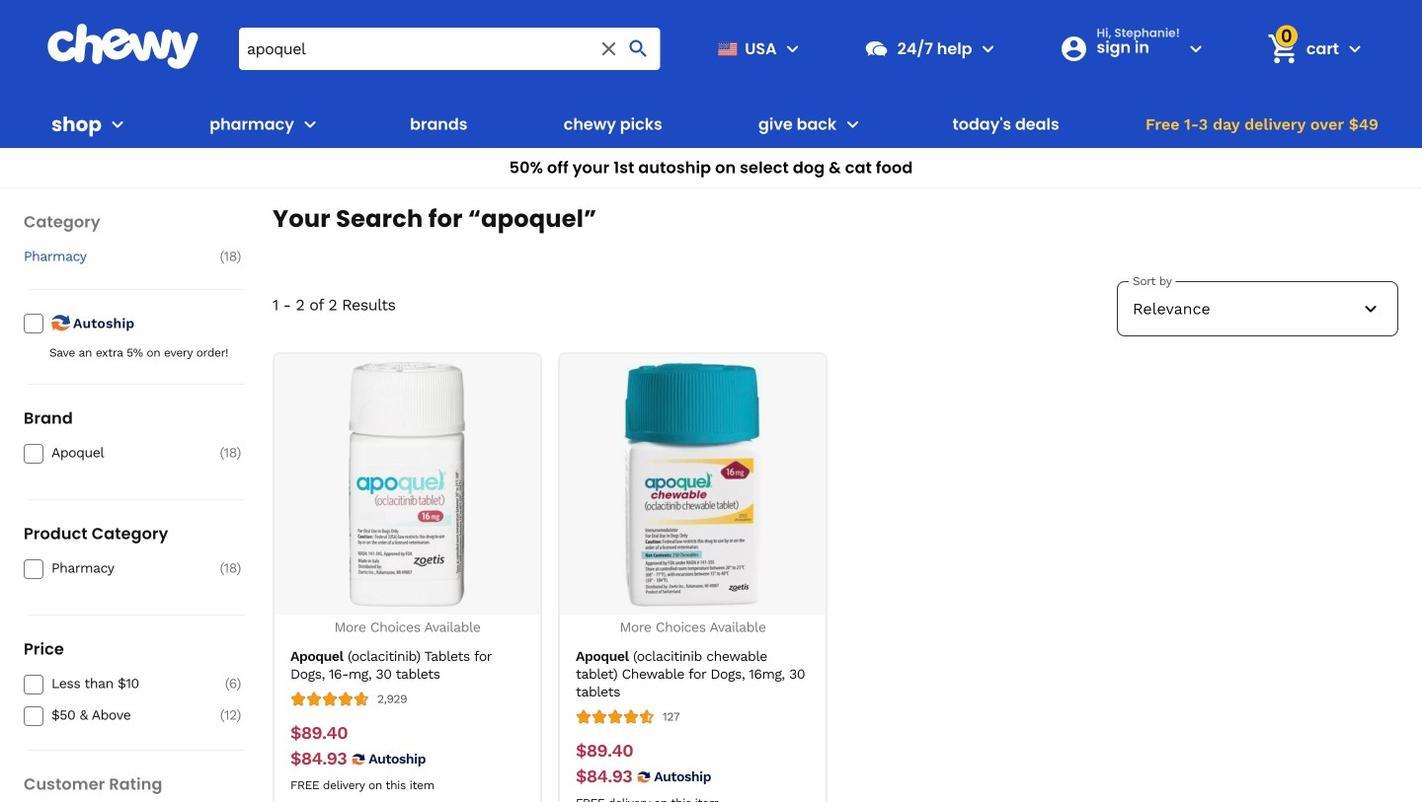 Task type: describe. For each thing, give the bounding box(es) containing it.
cart menu image
[[1343, 37, 1367, 60]]

1 vertical spatial menu image
[[106, 113, 129, 136]]

1 horizontal spatial menu image
[[781, 37, 805, 60]]

submit search image
[[627, 37, 650, 60]]

help menu image
[[976, 37, 1000, 60]]

account menu image
[[1184, 37, 1208, 60]]



Task type: locate. For each thing, give the bounding box(es) containing it.
chewy home image
[[46, 24, 199, 69]]

chewy support image
[[864, 36, 889, 61]]

0 horizontal spatial menu image
[[106, 113, 129, 136]]

pharmacy menu image
[[298, 113, 322, 136]]

delete search image
[[597, 37, 621, 60]]

None text field
[[290, 724, 348, 745], [576, 741, 633, 763], [290, 724, 348, 745], [576, 741, 633, 763]]

Search text field
[[239, 27, 660, 70]]

menu image down chewy home image
[[106, 113, 129, 136]]

apoquel (oclacitinib) tablets for dogs, 16-mg, 30 tablets image
[[285, 362, 530, 607]]

Product search field
[[239, 27, 660, 70]]

0 vertical spatial menu image
[[781, 37, 805, 60]]

menu image
[[781, 37, 805, 60], [106, 113, 129, 136]]

None text field
[[290, 749, 347, 771], [576, 767, 632, 789], [290, 749, 347, 771], [576, 767, 632, 789]]

give back menu image
[[841, 113, 864, 136]]

items image
[[1265, 32, 1300, 66]]

menu image left chewy support icon
[[781, 37, 805, 60]]

site banner
[[0, 0, 1422, 189]]

apoquel (oclacitinib chewable tablet) chewable for dogs, 16mg, 30 tablets image
[[570, 362, 815, 607]]



Task type: vqa. For each thing, say whether or not it's contained in the screenshot.
Pharmacy menu 'icon'
yes



